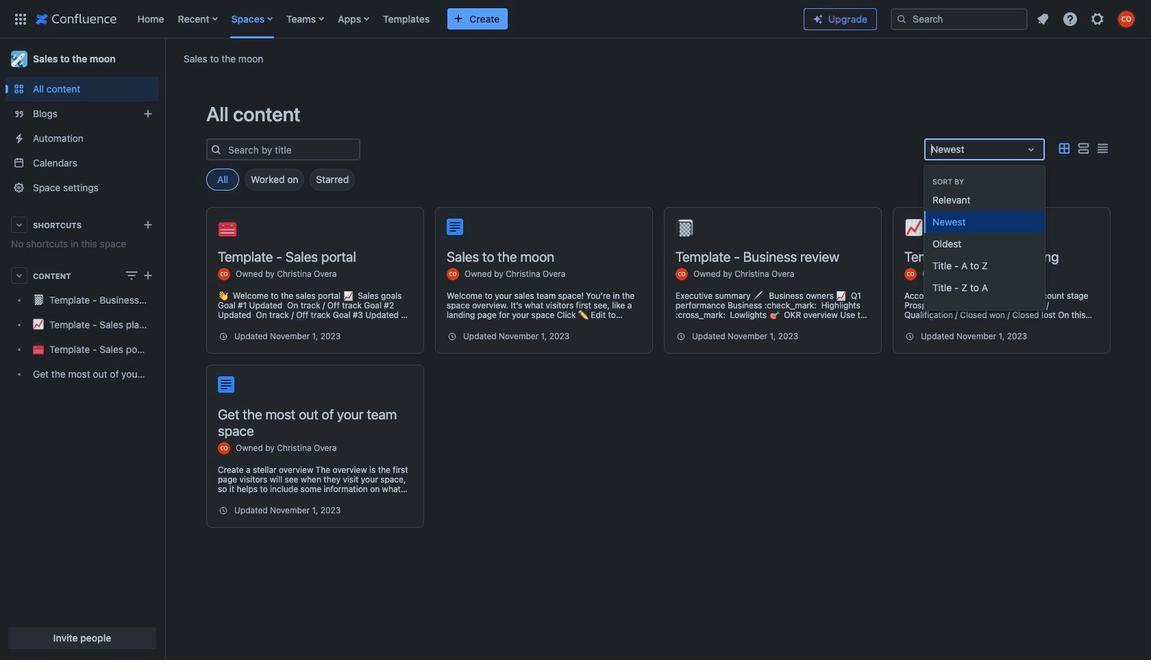 Task type: describe. For each thing, give the bounding box(es) containing it.
search image
[[897, 13, 908, 24]]

create a blog image
[[140, 106, 156, 122]]

premium image
[[813, 14, 824, 25]]

list for premium icon
[[1031, 7, 1144, 31]]

list image
[[1076, 140, 1092, 157]]

1 horizontal spatial page image
[[447, 219, 463, 235]]

notification icon image
[[1035, 11, 1052, 27]]

space element
[[0, 38, 165, 660]]

Search field
[[891, 8, 1028, 30]]

Search by title field
[[224, 140, 359, 159]]



Task type: locate. For each thing, give the bounding box(es) containing it.
settings icon image
[[1090, 11, 1106, 27]]

0 vertical spatial page image
[[447, 219, 463, 235]]

global element
[[8, 0, 793, 38]]

appswitcher icon image
[[12, 11, 29, 27]]

1 vertical spatial page image
[[218, 376, 234, 393]]

1 horizontal spatial list
[[1031, 7, 1144, 31]]

cards image
[[1056, 140, 1073, 157]]

help icon image
[[1063, 11, 1079, 27]]

page image
[[447, 219, 463, 235], [218, 376, 234, 393]]

list for appswitcher icon
[[131, 0, 793, 38]]

change view image
[[123, 267, 140, 284]]

:notebook: image
[[677, 219, 694, 237], [677, 219, 694, 237]]

tree
[[5, 288, 159, 387]]

tree inside space 'element'
[[5, 288, 159, 387]]

banner
[[0, 0, 1152, 41]]

None text field
[[932, 143, 934, 156]]

collapse sidebar image
[[149, 45, 180, 73]]

None search field
[[891, 8, 1028, 30]]

add shortcut image
[[140, 217, 156, 233]]

create image
[[140, 267, 156, 284]]

:toolbox: image
[[219, 219, 237, 237], [219, 219, 237, 237]]

0 horizontal spatial list
[[131, 0, 793, 38]]

profile picture image
[[218, 268, 230, 280], [447, 268, 459, 280], [676, 268, 688, 280], [905, 268, 917, 280], [218, 442, 230, 455]]

confluence image
[[36, 11, 117, 27], [36, 11, 117, 27]]

:chart_with_upwards_trend: image
[[906, 219, 923, 237], [906, 219, 923, 237]]

0 horizontal spatial page image
[[218, 376, 234, 393]]

list
[[131, 0, 793, 38], [1031, 7, 1144, 31]]

compact list image
[[1095, 140, 1111, 157]]

open image
[[1024, 141, 1040, 158]]



Task type: vqa. For each thing, say whether or not it's contained in the screenshot.
Cloud Fortified app badge image
no



